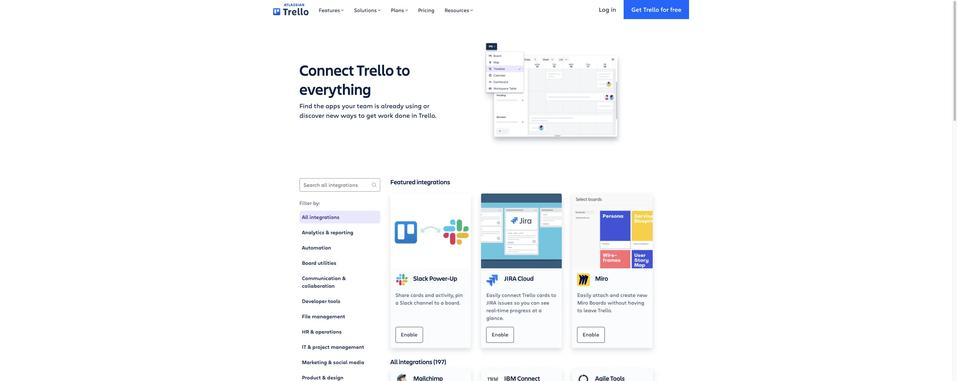 Task type: describe. For each thing, give the bounding box(es) containing it.
channel
[[414, 300, 433, 307]]

hr & operations
[[302, 329, 342, 336]]

everything
[[299, 79, 371, 99]]

collaboration
[[302, 283, 335, 290]]

analytics
[[302, 229, 325, 236]]

find
[[299, 102, 312, 110]]

discover
[[299, 111, 324, 120]]

trello. inside easily attach and create new miro boards without having to leave trello.
[[598, 307, 612, 314]]

reporting
[[331, 229, 353, 236]]

automation link
[[299, 242, 380, 255]]

file management link
[[299, 311, 380, 324]]

automation
[[302, 245, 331, 252]]

slack power-up
[[413, 275, 457, 283]]

board.
[[445, 300, 460, 307]]

& for analytics
[[326, 229, 329, 236]]

connect trello to everything find the apps your team is already using or discover new ways to get work done in trello.
[[299, 60, 436, 120]]

connect
[[299, 60, 354, 80]]

featured integrations
[[390, 178, 450, 187]]

to inside easily attach and create new miro boards without having to leave trello.
[[577, 307, 582, 314]]

boards
[[590, 300, 606, 307]]

you
[[521, 300, 530, 307]]

having
[[628, 300, 644, 307]]

hr
[[302, 329, 309, 336]]

at
[[532, 307, 537, 314]]

features
[[319, 7, 340, 13]]

glance.
[[486, 315, 504, 322]]

0 horizontal spatial a
[[396, 300, 399, 307]]

easily for miro
[[577, 292, 592, 299]]

marketing & social media link
[[299, 357, 380, 370]]

a inside easily connect trello cards to jira issues so you can see real-time progress at a glance.
[[539, 307, 542, 314]]

issues
[[498, 300, 513, 307]]

it & project management link
[[299, 341, 380, 354]]

trello. inside connect trello to everything find the apps your team is already using or discover new ways to get work done in trello.
[[419, 111, 436, 120]]

all integrations 197
[[390, 358, 444, 367]]

get
[[366, 111, 376, 120]]

already
[[381, 102, 404, 110]]

easily attach and create new miro boards without having to leave trello.
[[577, 292, 647, 314]]

board
[[302, 260, 317, 267]]

up
[[450, 275, 457, 283]]

solutions button
[[349, 0, 386, 19]]

board utilities link
[[299, 257, 380, 270]]

communication & collaboration
[[302, 275, 346, 290]]

log in
[[599, 5, 616, 13]]

analytics & reporting link
[[299, 227, 380, 239]]

0 vertical spatial miro
[[595, 275, 608, 283]]

communication
[[302, 275, 341, 282]]

pricing
[[418, 7, 435, 13]]

get
[[632, 5, 642, 13]]

all for all integrations 197
[[390, 358, 398, 367]]

free
[[670, 5, 682, 13]]

create
[[620, 292, 636, 299]]

Search all integrations search field
[[299, 179, 380, 192]]

0 vertical spatial jira
[[504, 275, 517, 283]]

1 horizontal spatial in
[[611, 5, 616, 13]]

team
[[357, 102, 373, 110]]

cloud
[[518, 275, 534, 283]]

plans
[[391, 7, 404, 13]]

0 vertical spatial slack
[[413, 275, 428, 283]]

miro inside easily attach and create new miro boards without having to leave trello.
[[577, 300, 588, 307]]

to inside share cards and activity, pin a slack channel to a board.
[[434, 300, 440, 307]]

your
[[342, 102, 355, 110]]

progress
[[510, 307, 531, 314]]

apps
[[326, 102, 340, 110]]

developer
[[302, 298, 327, 305]]

leave
[[584, 307, 597, 314]]

filter
[[299, 200, 312, 207]]

using
[[405, 102, 422, 110]]

attach
[[593, 292, 609, 299]]

new inside connect trello to everything find the apps your team is already using or discover new ways to get work done in trello.
[[326, 111, 339, 120]]

or
[[423, 102, 430, 110]]

work
[[378, 111, 393, 120]]

file
[[302, 314, 311, 321]]

so
[[514, 300, 520, 307]]

to inside easily connect trello cards to jira issues so you can see real-time progress at a glance.
[[551, 292, 556, 299]]

all integrations
[[302, 214, 340, 221]]

0 vertical spatial management
[[312, 314, 345, 321]]

ways
[[341, 111, 357, 120]]

197
[[435, 358, 444, 367]]

integrations for featured integrations
[[417, 178, 450, 187]]

enable for jira
[[492, 332, 508, 338]]

enable link for jira
[[486, 328, 514, 344]]

developer tools link
[[299, 295, 380, 308]]



Task type: vqa. For each thing, say whether or not it's contained in the screenshot.
Starred Icon
no



Task type: locate. For each thing, give the bounding box(es) containing it.
new inside easily attach and create new miro boards without having to leave trello.
[[637, 292, 647, 299]]

0 horizontal spatial slack
[[400, 300, 413, 307]]

1 enable link from the left
[[396, 328, 423, 344]]

1 horizontal spatial easily
[[577, 292, 592, 299]]

enable down the leave
[[583, 332, 599, 338]]

project
[[313, 344, 330, 351]]

0 vertical spatial trello.
[[419, 111, 436, 120]]

enable link for slack
[[396, 328, 423, 344]]

enable for slack
[[401, 332, 418, 338]]

0 horizontal spatial trello
[[357, 60, 394, 80]]

without
[[608, 300, 627, 307]]

& inside communication & collaboration
[[342, 275, 346, 282]]

3 enable link from the left
[[577, 328, 605, 344]]

easily for jira cloud
[[486, 292, 501, 299]]

marketing & social media
[[302, 360, 364, 367]]

1 horizontal spatial enable
[[492, 332, 508, 338]]

jira up real-
[[486, 300, 496, 307]]

cards inside share cards and activity, pin a slack channel to a board.
[[411, 292, 424, 299]]

1 horizontal spatial cards
[[537, 292, 550, 299]]

1 and from the left
[[425, 292, 434, 299]]

0 horizontal spatial enable
[[401, 332, 418, 338]]

time
[[498, 307, 509, 314]]

0 vertical spatial in
[[611, 5, 616, 13]]

1 horizontal spatial all
[[390, 358, 398, 367]]

log
[[599, 5, 609, 13]]

in down the using
[[412, 111, 417, 120]]

by:
[[313, 200, 320, 207]]

cards
[[411, 292, 424, 299], [537, 292, 550, 299]]

1 horizontal spatial slack
[[413, 275, 428, 283]]

trello inside easily connect trello cards to jira issues so you can see real-time progress at a glance.
[[522, 292, 536, 299]]

file management
[[302, 314, 345, 321]]

enable link
[[396, 328, 423, 344], [486, 328, 514, 344], [577, 328, 605, 344]]

it & project management
[[302, 344, 364, 351]]

pricing link
[[413, 0, 440, 19]]

jira
[[504, 275, 517, 283], [486, 300, 496, 307]]

filter by:
[[299, 200, 320, 207]]

it
[[302, 344, 306, 351]]

enable link down the leave
[[577, 328, 605, 344]]

power-
[[429, 275, 450, 283]]

1 horizontal spatial trello
[[522, 292, 536, 299]]

jira cloud
[[504, 275, 534, 283]]

hr & operations link
[[299, 326, 380, 339]]

get trello for free link
[[624, 0, 689, 19]]

easily up boards
[[577, 292, 592, 299]]

& left social
[[328, 360, 332, 367]]

trello. down or
[[419, 111, 436, 120]]

integrations up analytics & reporting
[[310, 214, 340, 221]]

slack
[[413, 275, 428, 283], [400, 300, 413, 307]]

integrations left 197
[[399, 358, 432, 367]]

developer tools
[[302, 298, 340, 305]]

1 easily from the left
[[486, 292, 501, 299]]

0 vertical spatial new
[[326, 111, 339, 120]]

resources button
[[440, 0, 478, 19]]

0 horizontal spatial easily
[[486, 292, 501, 299]]

1 vertical spatial slack
[[400, 300, 413, 307]]

&
[[326, 229, 329, 236], [342, 275, 346, 282], [310, 329, 314, 336], [308, 344, 311, 351], [328, 360, 332, 367]]

integrations right featured
[[417, 178, 450, 187]]

& right hr
[[310, 329, 314, 336]]

enable link down glance.
[[486, 328, 514, 344]]

enable down glance.
[[492, 332, 508, 338]]

cards up channel
[[411, 292, 424, 299]]

2 vertical spatial integrations
[[399, 358, 432, 367]]

1 vertical spatial integrations
[[310, 214, 340, 221]]

0 horizontal spatial all
[[302, 214, 308, 221]]

1 vertical spatial trello
[[357, 60, 394, 80]]

can
[[531, 300, 540, 307]]

communication & collaboration link
[[299, 273, 380, 293]]

resources
[[445, 7, 469, 13]]

for
[[661, 5, 669, 13]]

features button
[[314, 0, 349, 19]]

1 horizontal spatial and
[[610, 292, 619, 299]]

0 horizontal spatial enable link
[[396, 328, 423, 344]]

media
[[349, 360, 364, 367]]

in right log at the top right
[[611, 5, 616, 13]]

easily
[[486, 292, 501, 299], [577, 292, 592, 299]]

a down share
[[396, 300, 399, 307]]

see
[[541, 300, 549, 307]]

and inside share cards and activity, pin a slack channel to a board.
[[425, 292, 434, 299]]

trello inside connect trello to everything find the apps your team is already using or discover new ways to get work done in trello.
[[357, 60, 394, 80]]

1 vertical spatial miro
[[577, 300, 588, 307]]

share cards and activity, pin a slack channel to a board.
[[396, 292, 463, 307]]

cards inside easily connect trello cards to jira issues so you can see real-time progress at a glance.
[[537, 292, 550, 299]]

log in link
[[591, 0, 624, 19]]

enable up all integrations 197
[[401, 332, 418, 338]]

2 cards from the left
[[537, 292, 550, 299]]

1 horizontal spatial jira
[[504, 275, 517, 283]]

easily connect trello cards to jira issues so you can see real-time progress at a glance.
[[486, 292, 556, 322]]

management up social
[[331, 344, 364, 351]]

solutions
[[354, 7, 377, 13]]

a down activity,
[[441, 300, 444, 307]]

cards up the "see"
[[537, 292, 550, 299]]

0 vertical spatial integrations
[[417, 178, 450, 187]]

integrations for all integrations
[[310, 214, 340, 221]]

slack inside share cards and activity, pin a slack channel to a board.
[[400, 300, 413, 307]]

1 vertical spatial all
[[390, 358, 398, 367]]

2 and from the left
[[610, 292, 619, 299]]

activity,
[[436, 292, 454, 299]]

in inside connect trello to everything find the apps your team is already using or discover new ways to get work done in trello.
[[412, 111, 417, 120]]

slack left power- at the left of page
[[413, 275, 428, 283]]

and up the without
[[610, 292, 619, 299]]

0 horizontal spatial in
[[412, 111, 417, 120]]

1 horizontal spatial miro
[[595, 275, 608, 283]]

2 horizontal spatial trello
[[643, 5, 659, 13]]

2 horizontal spatial enable
[[583, 332, 599, 338]]

trello. down boards
[[598, 307, 612, 314]]

easily inside easily attach and create new miro boards without having to leave trello.
[[577, 292, 592, 299]]

real-
[[486, 307, 498, 314]]

a right at
[[539, 307, 542, 314]]

integrations
[[417, 178, 450, 187], [310, 214, 340, 221], [399, 358, 432, 367]]

miro
[[595, 275, 608, 283], [577, 300, 588, 307]]

1 vertical spatial management
[[331, 344, 364, 351]]

all for all integrations
[[302, 214, 308, 221]]

0 horizontal spatial new
[[326, 111, 339, 120]]

0 horizontal spatial jira
[[486, 300, 496, 307]]

new up having
[[637, 292, 647, 299]]

miro up 'attach'
[[595, 275, 608, 283]]

0 horizontal spatial and
[[425, 292, 434, 299]]

1 vertical spatial trello.
[[598, 307, 612, 314]]

pin
[[455, 292, 463, 299]]

all
[[302, 214, 308, 221], [390, 358, 398, 367]]

and for miro
[[610, 292, 619, 299]]

3 enable from the left
[[583, 332, 599, 338]]

trello for everything
[[357, 60, 394, 80]]

1 horizontal spatial enable link
[[486, 328, 514, 344]]

is
[[375, 102, 379, 110]]

utilities
[[318, 260, 336, 267]]

atlassian trello image
[[273, 4, 309, 16]]

& for marketing
[[328, 360, 332, 367]]

all integrations link
[[299, 211, 380, 224]]

2 horizontal spatial a
[[539, 307, 542, 314]]

and
[[425, 292, 434, 299], [610, 292, 619, 299]]

& down board utilities link
[[342, 275, 346, 282]]

and for slack power-up
[[425, 292, 434, 299]]

board utilities
[[302, 260, 336, 267]]

trello for free
[[643, 5, 659, 13]]

& for communication
[[342, 275, 346, 282]]

integrations for all integrations 197
[[399, 358, 432, 367]]

0 horizontal spatial miro
[[577, 300, 588, 307]]

0 horizontal spatial trello.
[[419, 111, 436, 120]]

enable link up all integrations 197
[[396, 328, 423, 344]]

social
[[333, 360, 348, 367]]

jira left cloud
[[504, 275, 517, 283]]

slack down share
[[400, 300, 413, 307]]

management up operations
[[312, 314, 345, 321]]

1 enable from the left
[[401, 332, 418, 338]]

miro up the leave
[[577, 300, 588, 307]]

0 vertical spatial trello
[[643, 5, 659, 13]]

new down apps
[[326, 111, 339, 120]]

2 enable from the left
[[492, 332, 508, 338]]

& for it
[[308, 344, 311, 351]]

operations
[[315, 329, 342, 336]]

analytics & reporting
[[302, 229, 353, 236]]

share
[[396, 292, 409, 299]]

1 vertical spatial in
[[412, 111, 417, 120]]

tools
[[328, 298, 340, 305]]

1 horizontal spatial trello.
[[598, 307, 612, 314]]

1 vertical spatial new
[[637, 292, 647, 299]]

1 horizontal spatial new
[[637, 292, 647, 299]]

1 vertical spatial jira
[[486, 300, 496, 307]]

& for hr
[[310, 329, 314, 336]]

featured
[[390, 178, 416, 187]]

1 cards from the left
[[411, 292, 424, 299]]

and inside easily attach and create new miro boards without having to leave trello.
[[610, 292, 619, 299]]

plans button
[[386, 0, 413, 19]]

& right "analytics"
[[326, 229, 329, 236]]

& right "it"
[[308, 344, 311, 351]]

2 enable link from the left
[[486, 328, 514, 344]]

and up channel
[[425, 292, 434, 299]]

easily inside easily connect trello cards to jira issues so you can see real-time progress at a glance.
[[486, 292, 501, 299]]

2 horizontal spatial enable link
[[577, 328, 605, 344]]

1 horizontal spatial a
[[441, 300, 444, 307]]

marketing
[[302, 360, 327, 367]]

easily up the issues
[[486, 292, 501, 299]]

2 vertical spatial trello
[[522, 292, 536, 299]]

done
[[395, 111, 410, 120]]

to
[[396, 60, 410, 80], [358, 111, 365, 120], [551, 292, 556, 299], [434, 300, 440, 307], [577, 307, 582, 314]]

2 easily from the left
[[577, 292, 592, 299]]

all inside all integrations link
[[302, 214, 308, 221]]

0 vertical spatial all
[[302, 214, 308, 221]]

jira inside easily connect trello cards to jira issues so you can see real-time progress at a glance.
[[486, 300, 496, 307]]

0 horizontal spatial cards
[[411, 292, 424, 299]]



